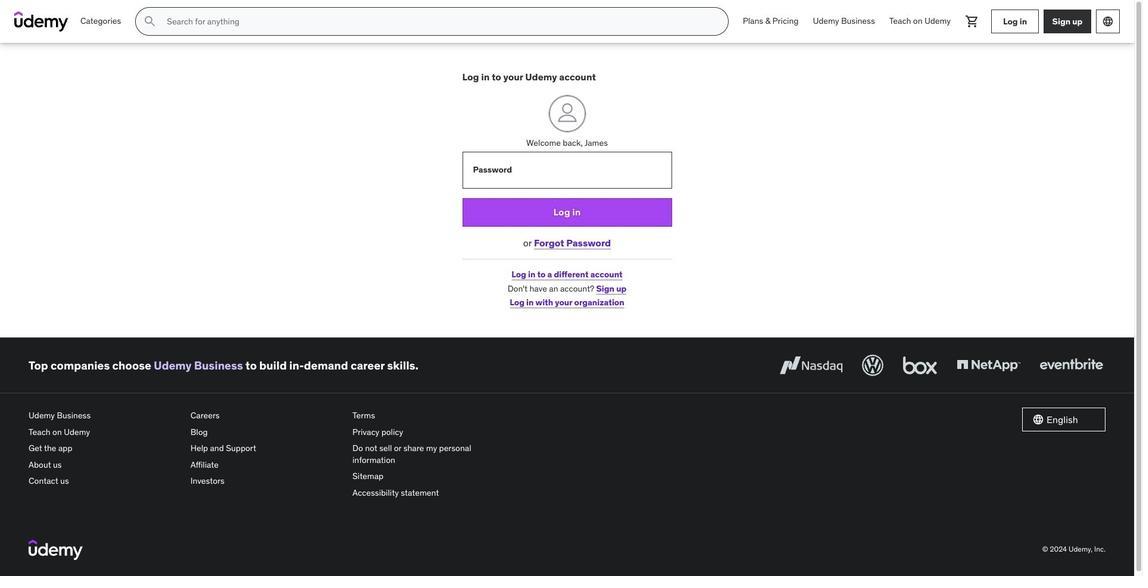 Task type: vqa. For each thing, say whether or not it's contained in the screenshot.
the bottom Investing
no



Task type: locate. For each thing, give the bounding box(es) containing it.
udemy image
[[14, 11, 68, 32], [29, 540, 83, 560]]

netapp image
[[954, 352, 1023, 379]]

Search for anything text field
[[165, 11, 714, 32]]

small image
[[1032, 414, 1044, 426]]

shopping cart with 0 items image
[[965, 14, 979, 29]]

0 vertical spatial udemy image
[[14, 11, 68, 32]]

choose a language image
[[1102, 15, 1114, 27]]

james image
[[548, 95, 586, 133]]



Task type: describe. For each thing, give the bounding box(es) containing it.
nasdaq image
[[777, 352, 845, 379]]

submit search image
[[143, 14, 157, 29]]

volkswagen image
[[860, 352, 886, 379]]

eventbrite image
[[1037, 352, 1106, 379]]

1 vertical spatial udemy image
[[29, 540, 83, 560]]

box image
[[900, 352, 940, 379]]



